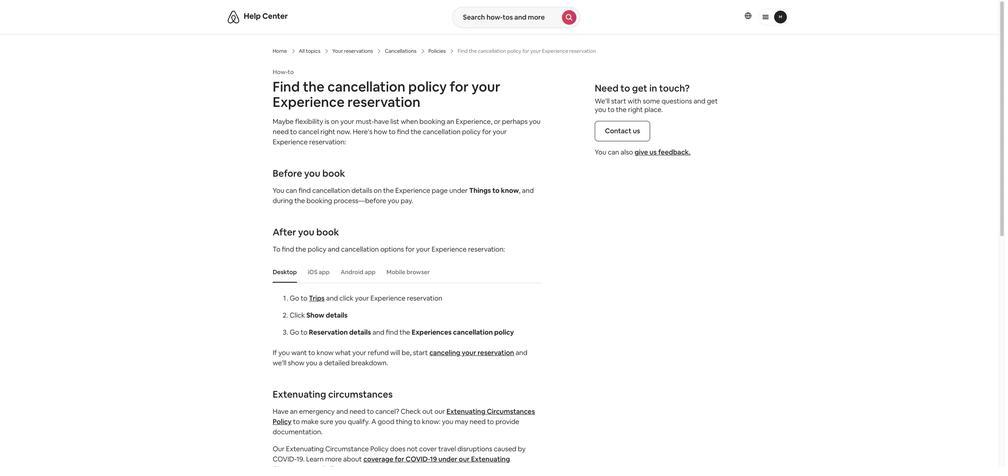 Task type: vqa. For each thing, say whether or not it's contained in the screenshot.
bottom You
yes



Task type: locate. For each thing, give the bounding box(es) containing it.
policy down have
[[273, 418, 292, 427]]

0 horizontal spatial policy
[[273, 418, 292, 427]]

19
[[430, 455, 437, 464]]

to down list
[[389, 127, 396, 136]]

0 horizontal spatial app
[[319, 269, 330, 276]]

2 vertical spatial need
[[470, 418, 486, 427]]

on inside maybe flexibility is on your must-have list when booking an experience, or perhaps you need to cancel right now. here's how to find the cancellation policy for your experience reservation:
[[331, 117, 339, 126]]

details up reservation
[[326, 311, 348, 320]]

thing
[[396, 418, 412, 427]]

us right contact on the right of the page
[[633, 127, 640, 136]]

0 vertical spatial reservation
[[348, 93, 421, 111]]

app inside android app button
[[365, 269, 376, 276]]

get left in
[[632, 82, 648, 94]]

details
[[352, 186, 372, 195], [326, 311, 348, 320], [349, 328, 371, 337]]

you
[[595, 105, 607, 114], [529, 117, 541, 126], [304, 168, 321, 179], [388, 197, 399, 205], [298, 226, 315, 238], [279, 349, 290, 358], [306, 359, 317, 368], [335, 418, 346, 427], [442, 418, 454, 427]]

0 horizontal spatial us
[[633, 127, 640, 136]]

1 horizontal spatial know
[[501, 186, 519, 195]]

1 vertical spatial right
[[321, 127, 335, 136]]

0 horizontal spatial on
[[331, 117, 339, 126]]

right left place.
[[628, 105, 643, 114]]

0 horizontal spatial get
[[632, 82, 648, 94]]

you for you can find cancellation details on the experience page under things to know
[[273, 186, 284, 195]]

policy
[[273, 418, 292, 427], [371, 445, 389, 454], [322, 465, 341, 468]]

android
[[341, 269, 364, 276]]

1 vertical spatial reservation
[[407, 294, 443, 303]]

experience
[[273, 93, 345, 111], [273, 138, 308, 147], [395, 186, 430, 195], [432, 245, 467, 254], [371, 294, 406, 303]]

to up the a at left bottom
[[367, 408, 374, 416]]

book up process—before
[[323, 168, 345, 179]]

home
[[273, 48, 287, 55]]

book up ios app button
[[316, 226, 339, 238]]

an right have
[[290, 408, 298, 416]]

you right perhaps
[[529, 117, 541, 126]]

during
[[273, 197, 293, 205]]

0 vertical spatial an
[[447, 117, 455, 126]]

find up if you want to know what your refund will be, start canceling your reservation
[[386, 328, 398, 337]]

the inside maybe flexibility is on your must-have list when booking an experience, or perhaps you need to cancel right now. here's how to find the cancellation policy for your experience reservation:
[[411, 127, 422, 136]]

0 horizontal spatial reservation:
[[309, 138, 346, 147]]

1 vertical spatial an
[[290, 408, 298, 416]]

extenuating down caused on the bottom of page
[[471, 455, 510, 464]]

circumstances down '19.'
[[273, 465, 321, 468]]

you can find cancellation details on the experience page under things to know
[[273, 186, 519, 195]]

with
[[628, 97, 642, 106]]

reservation inside find the cancellation policy for your experience reservation
[[348, 93, 421, 111]]

trips
[[309, 294, 325, 303]]

know:
[[422, 418, 441, 427]]

right down is
[[321, 127, 335, 136]]

0 horizontal spatial right
[[321, 127, 335, 136]]

0 vertical spatial policy
[[273, 418, 292, 427]]

trips link
[[309, 294, 325, 303]]

policy up canceling your reservation link
[[494, 328, 514, 337]]

show
[[288, 359, 305, 368]]

us right the give in the top right of the page
[[650, 148, 657, 157]]

1 app from the left
[[319, 269, 330, 276]]

mobile
[[387, 269, 406, 276]]

0 horizontal spatial our
[[435, 408, 445, 416]]

can for find
[[286, 186, 297, 195]]

be,
[[402, 349, 412, 358]]

extenuating up may
[[447, 408, 486, 416]]

1 horizontal spatial booking
[[420, 117, 445, 126]]

1 horizontal spatial us
[[650, 148, 657, 157]]

1 vertical spatial our
[[459, 455, 470, 464]]

have
[[374, 117, 389, 126]]

extenuating up '19.'
[[286, 445, 324, 454]]

0 horizontal spatial circumstances
[[273, 465, 321, 468]]

2 vertical spatial reservation
[[478, 349, 514, 358]]

tab list
[[269, 262, 542, 283]]

0 vertical spatial circumstances
[[487, 408, 535, 416]]

find right to
[[282, 245, 294, 254]]

1 horizontal spatial can
[[608, 148, 619, 157]]

book for before you book
[[323, 168, 345, 179]]

covid- down the our at the left of the page
[[273, 455, 297, 464]]

policy down more
[[322, 465, 341, 468]]

when
[[401, 117, 418, 126]]

need up 'qualify.'
[[350, 408, 366, 416]]

tab list containing desktop
[[269, 262, 542, 283]]

1 vertical spatial can
[[286, 186, 297, 195]]

0 vertical spatial need
[[273, 127, 289, 136]]

0 vertical spatial start
[[611, 97, 626, 106]]

need right may
[[470, 418, 486, 427]]

before you book
[[273, 168, 345, 179]]

2 app from the left
[[365, 269, 376, 276]]

go up click at the left bottom
[[290, 294, 299, 303]]

1 vertical spatial book
[[316, 226, 339, 238]]

your up 'or'
[[472, 78, 501, 95]]

you down you can find cancellation details on the experience page under things to know
[[388, 197, 399, 205]]

extenuating inside extenuating circumstances policy
[[447, 408, 486, 416]]

0 horizontal spatial an
[[290, 408, 298, 416]]

1 vertical spatial details
[[326, 311, 348, 320]]

android app
[[341, 269, 376, 276]]

1 vertical spatial you
[[273, 186, 284, 195]]

know up a
[[317, 349, 334, 358]]

1 horizontal spatial circumstances
[[487, 408, 535, 416]]

None search field
[[453, 7, 580, 28]]

our right the out
[[435, 408, 445, 416]]

cancellation
[[328, 78, 406, 95], [423, 127, 461, 136], [312, 186, 350, 195], [341, 245, 379, 254], [453, 328, 493, 337]]

more
[[325, 455, 342, 464]]

you left a
[[306, 359, 317, 368]]

0 vertical spatial details
[[352, 186, 372, 195]]

1 go from the top
[[290, 294, 299, 303]]

circumstance
[[325, 445, 369, 454]]

to left provide
[[487, 418, 494, 427]]

extenuating up emergency
[[273, 389, 326, 401]]

0 horizontal spatial booking
[[307, 197, 332, 205]]

0 horizontal spatial you
[[273, 186, 284, 195]]

0 vertical spatial you
[[595, 148, 607, 157]]

you left also
[[595, 148, 607, 157]]

topics
[[306, 48, 321, 55]]

2 go from the top
[[290, 328, 299, 337]]

1 horizontal spatial get
[[707, 97, 718, 106]]

2 horizontal spatial policy
[[371, 445, 389, 454]]

1 vertical spatial know
[[317, 349, 334, 358]]

our down the disruptions
[[459, 455, 470, 464]]

1 vertical spatial under
[[439, 455, 458, 464]]

must-
[[356, 117, 374, 126]]

airbnb homepage image
[[227, 10, 240, 24]]

pay.
[[401, 197, 413, 205]]

find the cancellation policy for your experience reservation
[[273, 78, 501, 111]]

1 horizontal spatial an
[[447, 117, 455, 126]]

for down the does
[[395, 455, 404, 464]]

app inside ios app button
[[319, 269, 330, 276]]

all topics
[[299, 48, 321, 55]]

0 horizontal spatial can
[[286, 186, 297, 195]]

travel
[[438, 445, 456, 454]]

1 vertical spatial circumstances
[[273, 465, 321, 468]]

cancellation down the experience,
[[423, 127, 461, 136]]

0 horizontal spatial covid-
[[273, 455, 297, 464]]

the right during on the left of page
[[295, 197, 305, 205]]

start right the be,
[[413, 349, 428, 358]]

the down when
[[411, 127, 422, 136]]

cover
[[419, 445, 437, 454]]

on right is
[[331, 117, 339, 126]]

the down after you book
[[296, 245, 306, 254]]

you inside and we'll show you a detailed breakdown.
[[306, 359, 317, 368]]

and we'll show you a detailed breakdown.
[[273, 349, 528, 368]]

you
[[595, 148, 607, 157], [273, 186, 284, 195]]

for down the experience,
[[482, 127, 492, 136]]

cancellation up 'must-' at the top left
[[328, 78, 406, 95]]

booking inside maybe flexibility is on your must-have list when booking an experience, or perhaps you need to cancel right now. here's how to find the cancellation policy for your experience reservation:
[[420, 117, 445, 126]]

go down click at the left bottom
[[290, 328, 299, 337]]

help center link
[[244, 11, 288, 21]]

1 vertical spatial start
[[413, 349, 428, 358]]

book for after you book
[[316, 226, 339, 238]]

mobile browser button
[[383, 264, 434, 280]]

you up during on the left of page
[[273, 186, 284, 195]]

know right things
[[501, 186, 519, 195]]

provide
[[496, 418, 520, 427]]

start left with
[[611, 97, 626, 106]]

under
[[449, 186, 468, 195], [439, 455, 458, 464]]

can left also
[[608, 148, 619, 157]]

1 horizontal spatial start
[[611, 97, 626, 106]]

you for you can also give us feedback.
[[595, 148, 607, 157]]

also
[[621, 148, 633, 157]]

find down when
[[397, 127, 409, 136]]

2 covid- from the left
[[406, 455, 430, 464]]

have
[[273, 408, 289, 416]]

circumstances
[[487, 408, 535, 416], [273, 465, 321, 468]]

booking
[[420, 117, 445, 126], [307, 197, 332, 205]]

can up during on the left of page
[[286, 186, 297, 195]]

an left the experience,
[[447, 117, 455, 126]]

your down 'or'
[[493, 127, 507, 136]]

0 vertical spatial can
[[608, 148, 619, 157]]

the left with
[[616, 105, 627, 114]]

1 horizontal spatial right
[[628, 105, 643, 114]]

booking inside , and during the booking process—before you pay.
[[307, 197, 332, 205]]

app right android
[[365, 269, 376, 276]]

experience inside maybe flexibility is on your must-have list when booking an experience, or perhaps you need to cancel right now. here's how to find the cancellation policy for your experience reservation:
[[273, 138, 308, 147]]

can
[[608, 148, 619, 157], [286, 186, 297, 195]]

may
[[455, 418, 468, 427]]

details up what
[[349, 328, 371, 337]]

1 vertical spatial policy
[[371, 445, 389, 454]]

0 vertical spatial get
[[632, 82, 648, 94]]

need down maybe
[[273, 127, 289, 136]]

experiences
[[412, 328, 452, 337]]

1 horizontal spatial app
[[365, 269, 376, 276]]

cancellation up android app button
[[341, 245, 379, 254]]

the inside , and during the booking process—before you pay.
[[295, 197, 305, 205]]

an
[[447, 117, 455, 126], [290, 408, 298, 416]]

you left may
[[442, 418, 454, 427]]

0 vertical spatial on
[[331, 117, 339, 126]]

main navigation menu image
[[775, 11, 787, 23]]

0 vertical spatial reservation:
[[309, 138, 346, 147]]

ios
[[308, 269, 318, 276]]

policy down the experience,
[[462, 127, 481, 136]]

if
[[273, 349, 277, 358]]

1 vertical spatial need
[[350, 408, 366, 416]]

0 vertical spatial booking
[[420, 117, 445, 126]]

have an emergency and need to cancel? check out our
[[273, 408, 447, 416]]

0 vertical spatial book
[[323, 168, 345, 179]]

extenuating
[[273, 389, 326, 401], [447, 408, 486, 416], [286, 445, 324, 454], [471, 455, 510, 464]]

need inside maybe flexibility is on your must-have list when booking an experience, or perhaps you need to cancel right now. here's how to find the cancellation policy for your experience reservation:
[[273, 127, 289, 136]]

list
[[391, 117, 400, 126]]

all topics link
[[299, 48, 321, 55]]

help
[[244, 11, 261, 21]]

1 horizontal spatial need
[[350, 408, 366, 416]]

right
[[628, 105, 643, 114], [321, 127, 335, 136]]

1 vertical spatial booking
[[307, 197, 332, 205]]

1 covid- from the left
[[273, 455, 297, 464]]

need
[[595, 82, 619, 94]]

booking down before you book
[[307, 197, 332, 205]]

1 vertical spatial us
[[650, 148, 657, 157]]

under right page
[[449, 186, 468, 195]]

to
[[288, 68, 294, 76], [621, 82, 630, 94], [608, 105, 615, 114], [290, 127, 297, 136], [389, 127, 396, 136], [493, 186, 500, 195], [301, 294, 308, 303], [301, 328, 308, 337], [309, 349, 315, 358], [367, 408, 374, 416], [293, 418, 300, 427], [414, 418, 421, 427], [487, 418, 494, 427]]

0 vertical spatial right
[[628, 105, 643, 114]]

to make sure you qualify. a good thing to know: you may need to provide documentation.
[[273, 418, 520, 437]]

reservation
[[348, 93, 421, 111], [407, 294, 443, 303], [478, 349, 514, 358]]

documentation.
[[273, 428, 323, 437]]

the
[[303, 78, 325, 95], [616, 105, 627, 114], [411, 127, 422, 136], [383, 186, 394, 195], [295, 197, 305, 205], [296, 245, 306, 254], [400, 328, 410, 337]]

page
[[432, 186, 448, 195]]

for up the experience,
[[450, 78, 469, 95]]

click show details
[[290, 311, 348, 320]]

contact
[[605, 127, 632, 136]]

your up breakdown.
[[353, 349, 366, 358]]

1 horizontal spatial covid-
[[406, 455, 430, 464]]

to down click at the left bottom
[[301, 328, 308, 337]]

details up process—before
[[352, 186, 372, 195]]

1 vertical spatial go
[[290, 328, 299, 337]]

for inside maybe flexibility is on your must-have list when booking an experience, or perhaps you need to cancel right now. here's how to find the cancellation policy for your experience reservation:
[[482, 127, 492, 136]]

1 vertical spatial reservation:
[[468, 245, 505, 254]]

policy down 'policies' link
[[409, 78, 447, 95]]

cancellation inside maybe flexibility is on your must-have list when booking an experience, or perhaps you need to cancel right now. here's how to find the cancellation policy for your experience reservation:
[[423, 127, 461, 136]]

booking right when
[[420, 117, 445, 126]]

you right sure
[[335, 418, 346, 427]]

the right find
[[303, 78, 325, 95]]

1 horizontal spatial our
[[459, 455, 470, 464]]

0 vertical spatial our
[[435, 408, 445, 416]]

policies
[[429, 48, 446, 55]]

to
[[273, 245, 281, 254]]

the inside find the cancellation policy for your experience reservation
[[303, 78, 325, 95]]

center
[[262, 11, 288, 21]]

0 horizontal spatial need
[[273, 127, 289, 136]]

extenuating inside coverage for covid-19 under our extenuating circumstances policy
[[471, 455, 510, 464]]

you right 'if'
[[279, 349, 290, 358]]

touch?
[[659, 82, 690, 94]]

maybe
[[273, 117, 294, 126]]

2 vertical spatial policy
[[322, 465, 341, 468]]

app right ios at the left bottom of the page
[[319, 269, 330, 276]]

us
[[633, 127, 640, 136], [650, 148, 657, 157]]

policy inside our extenuating circumstance policy does not cover travel disruptions caused by covid-19. learn more about
[[371, 445, 389, 454]]

on up process—before
[[374, 186, 382, 195]]

not
[[407, 445, 418, 454]]

extenuating circumstances policy link
[[273, 408, 535, 427]]

covid- down not
[[406, 455, 430, 464]]

policy up coverage
[[371, 445, 389, 454]]

you down need
[[595, 105, 607, 114]]

how-to
[[273, 68, 294, 76]]

on
[[331, 117, 339, 126], [374, 186, 382, 195]]

reservation:
[[309, 138, 346, 147], [468, 245, 505, 254]]

1 vertical spatial get
[[707, 97, 718, 106]]

to down maybe
[[290, 127, 297, 136]]

1 horizontal spatial policy
[[322, 465, 341, 468]]

your up browser
[[416, 245, 430, 254]]

1 horizontal spatial you
[[595, 148, 607, 157]]

under down travel
[[439, 455, 458, 464]]

your right canceling
[[462, 349, 476, 358]]

0 vertical spatial go
[[290, 294, 299, 303]]

find
[[397, 127, 409, 136], [299, 186, 311, 195], [282, 245, 294, 254], [386, 328, 398, 337]]

after
[[273, 226, 296, 238]]

policy down after you book
[[308, 245, 326, 254]]

get right questions
[[707, 97, 718, 106]]

2 horizontal spatial need
[[470, 418, 486, 427]]

1 vertical spatial on
[[374, 186, 382, 195]]

circumstances up provide
[[487, 408, 535, 416]]



Task type: describe. For each thing, give the bounding box(es) containing it.
need to get in touch? we'll start with some questions and get you to the right place.
[[595, 82, 718, 114]]

help center
[[244, 11, 288, 21]]

go for go to reservation details and find the experiences cancellation policy
[[290, 328, 299, 337]]

for inside coverage for covid-19 under our extenuating circumstances policy
[[395, 455, 404, 464]]

experience inside find the cancellation policy for your experience reservation
[[273, 93, 345, 111]]

desktop
[[273, 269, 297, 276]]

your inside find the cancellation policy for your experience reservation
[[472, 78, 501, 95]]

for right "options"
[[406, 245, 415, 254]]

here's
[[353, 127, 373, 136]]

experience,
[[456, 117, 493, 126]]

perhaps
[[502, 117, 528, 126]]

under inside coverage for covid-19 under our extenuating circumstances policy
[[439, 455, 458, 464]]

the inside need to get in touch? we'll start with some questions and get you to the right place.
[[616, 105, 627, 114]]

learn
[[306, 455, 324, 464]]

flexibility
[[295, 117, 323, 126]]

breakdown.
[[351, 359, 388, 368]]

or
[[494, 117, 501, 126]]

find down before you book
[[299, 186, 311, 195]]

app for ios app
[[319, 269, 330, 276]]

reservation: inside maybe flexibility is on your must-have list when booking an experience, or perhaps you need to cancel right now. here's how to find the cancellation policy for your experience reservation:
[[309, 138, 346, 147]]

to right things
[[493, 186, 500, 195]]

0 vertical spatial us
[[633, 127, 640, 136]]

go to reservation details and find the experiences cancellation policy
[[290, 328, 514, 337]]

coverage for covid-19 under our extenuating circumstances policy
[[273, 455, 510, 468]]

some
[[643, 97, 660, 106]]

reservation for policy
[[348, 93, 421, 111]]

find inside maybe flexibility is on your must-have list when booking an experience, or perhaps you need to cancel right now. here's how to find the cancellation policy for your experience reservation:
[[397, 127, 409, 136]]

out
[[422, 408, 433, 416]]

cancel?
[[376, 408, 399, 416]]

extenuating circumstances
[[273, 389, 393, 401]]

0 vertical spatial know
[[501, 186, 519, 195]]

policy inside maybe flexibility is on your must-have list when booking an experience, or perhaps you need to cancel right now. here's how to find the cancellation policy for your experience reservation:
[[462, 127, 481, 136]]

we'll
[[273, 359, 287, 368]]

you inside maybe flexibility is on your must-have list when booking an experience, or perhaps you need to cancel right now. here's how to find the cancellation policy for your experience reservation:
[[529, 117, 541, 126]]

to up documentation.
[[293, 418, 300, 427]]

policy inside extenuating circumstances policy
[[273, 418, 292, 427]]

2 vertical spatial details
[[349, 328, 371, 337]]

need inside the to make sure you qualify. a good thing to know: you may need to provide documentation.
[[470, 418, 486, 427]]

cancel
[[299, 127, 319, 136]]

to down need
[[608, 105, 615, 114]]

maybe flexibility is on your must-have list when booking an experience, or perhaps you need to cancel right now. here's how to find the cancellation policy for your experience reservation:
[[273, 117, 541, 147]]

and inside , and during the booking process—before you pay.
[[522, 186, 534, 195]]

can for also
[[608, 148, 619, 157]]

go to trips and click your experience reservation
[[290, 294, 443, 303]]

click
[[340, 294, 354, 303]]

after you book
[[273, 226, 339, 238]]

and inside and we'll show you a detailed breakdown.
[[516, 349, 528, 358]]

covid- inside coverage for covid-19 under our extenuating circumstances policy
[[406, 455, 430, 464]]

to up with
[[621, 82, 630, 94]]

policy inside find the cancellation policy for your experience reservation
[[409, 78, 447, 95]]

ios app button
[[304, 264, 334, 280]]

extenuating circumstances policy
[[273, 408, 535, 427]]

give
[[635, 148, 648, 157]]

and inside need to get in touch? we'll start with some questions and get you to the right place.
[[694, 97, 706, 106]]

refund
[[368, 349, 389, 358]]

,
[[519, 186, 521, 195]]

reservation
[[309, 328, 348, 337]]

policies link
[[429, 48, 446, 55]]

mobile browser
[[387, 269, 430, 276]]

you right before on the top left of page
[[304, 168, 321, 179]]

, and during the booking process—before you pay.
[[273, 186, 534, 205]]

go for go to trips and click your experience reservation
[[290, 294, 299, 303]]

check
[[401, 408, 421, 416]]

for inside find the cancellation policy for your experience reservation
[[450, 78, 469, 95]]

contact us link
[[595, 121, 651, 142]]

our extenuating circumstance policy does not cover travel disruptions caused by covid-19. learn more about
[[273, 445, 526, 464]]

the up process—before
[[383, 186, 394, 195]]

home link
[[273, 48, 287, 55]]

browser
[[407, 269, 430, 276]]

your right click
[[355, 294, 369, 303]]

our inside coverage for covid-19 under our extenuating circumstances policy
[[459, 455, 470, 464]]

sure
[[320, 418, 334, 427]]

your
[[333, 48, 343, 55]]

covid- inside our extenuating circumstance policy does not cover travel disruptions caused by covid-19. learn more about
[[273, 455, 297, 464]]

canceling
[[430, 349, 461, 358]]

to down "check" at bottom left
[[414, 418, 421, 427]]

cancellation inside find the cancellation policy for your experience reservation
[[328, 78, 406, 95]]

you inside , and during the booking process—before you pay.
[[388, 197, 399, 205]]

how
[[374, 127, 387, 136]]

cancellations link
[[385, 48, 417, 55]]

what
[[335, 349, 351, 358]]

policy inside coverage for covid-19 under our extenuating circumstances policy
[[322, 465, 341, 468]]

about
[[343, 455, 362, 464]]

your reservations link
[[333, 48, 373, 55]]

to right want
[[309, 349, 315, 358]]

canceling your reservation link
[[430, 349, 514, 358]]

19.
[[297, 455, 305, 464]]

in
[[650, 82, 657, 94]]

a
[[319, 359, 323, 368]]

disruptions
[[458, 445, 493, 454]]

circumstances inside coverage for covid-19 under our extenuating circumstances policy
[[273, 465, 321, 468]]

right inside need to get in touch? we'll start with some questions and get you to the right place.
[[628, 105, 643, 114]]

your reservations
[[333, 48, 373, 55]]

contact us
[[605, 127, 640, 136]]

to up find
[[288, 68, 294, 76]]

app for android app
[[365, 269, 376, 276]]

you inside need to get in touch? we'll start with some questions and get you to the right place.
[[595, 105, 607, 114]]

Search how-tos and more search field
[[453, 7, 562, 28]]

circumstances inside extenuating circumstances policy
[[487, 408, 535, 416]]

if you want to know what your refund will be, start canceling your reservation
[[273, 349, 514, 358]]

you right after
[[298, 226, 315, 238]]

find
[[273, 78, 300, 95]]

0 vertical spatial under
[[449, 186, 468, 195]]

our
[[273, 445, 285, 454]]

click
[[290, 311, 305, 320]]

start inside need to get in touch? we'll start with some questions and get you to the right place.
[[611, 97, 626, 106]]

cancellation up canceling your reservation link
[[453, 328, 493, 337]]

right inside maybe flexibility is on your must-have list when booking an experience, or perhaps you need to cancel right now. here's how to find the cancellation policy for your experience reservation:
[[321, 127, 335, 136]]

0 horizontal spatial know
[[317, 349, 334, 358]]

your up now.
[[340, 117, 354, 126]]

show
[[307, 311, 324, 320]]

options
[[381, 245, 404, 254]]

coverage
[[364, 455, 394, 464]]

give us feedback. link
[[635, 148, 691, 157]]

you can also give us feedback.
[[595, 148, 691, 157]]

android app button
[[337, 264, 380, 280]]

extenuating inside our extenuating circumstance policy does not cover travel disruptions caused by covid-19. learn more about
[[286, 445, 324, 454]]

now.
[[337, 127, 351, 136]]

circumstances
[[328, 389, 393, 401]]

place.
[[645, 105, 663, 114]]

1 horizontal spatial reservation:
[[468, 245, 505, 254]]

cancellation down before you book
[[312, 186, 350, 195]]

how-
[[273, 68, 288, 76]]

feedback.
[[659, 148, 691, 157]]

1 horizontal spatial on
[[374, 186, 382, 195]]

a
[[372, 418, 376, 427]]

make
[[301, 418, 319, 427]]

detailed
[[324, 359, 350, 368]]

coverage for covid-19 under our extenuating circumstances policy link
[[273, 455, 510, 468]]

we'll
[[595, 97, 610, 106]]

good
[[378, 418, 395, 427]]

the up the be,
[[400, 328, 410, 337]]

reservation for and
[[407, 294, 443, 303]]

to left trips "link"
[[301, 294, 308, 303]]

qualify.
[[348, 418, 370, 427]]

an inside maybe flexibility is on your must-have list when booking an experience, or perhaps you need to cancel right now. here's how to find the cancellation policy for your experience reservation:
[[447, 117, 455, 126]]

to find the policy and cancellation options for your experience reservation:
[[273, 245, 505, 254]]

0 horizontal spatial start
[[413, 349, 428, 358]]



